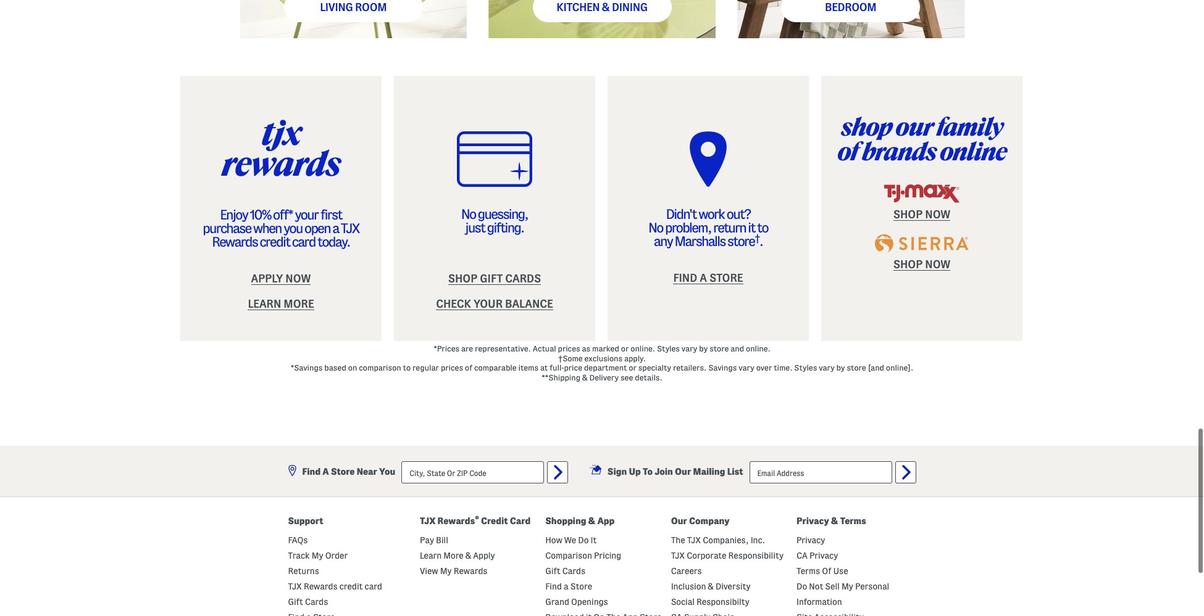 Task type: locate. For each thing, give the bounding box(es) containing it.
1 vertical spatial find
[[302, 468, 321, 478]]

gift inside "faqs track my order returns tjx rewards credit card gift cards"
[[288, 598, 303, 608]]

see
[[621, 373, 633, 382]]

1 vertical spatial cards
[[562, 567, 585, 577]]

& down price
[[582, 373, 588, 382]]

0 horizontal spatial credit
[[260, 235, 290, 249]]

shop now link
[[893, 209, 951, 221], [893, 259, 951, 271]]

store down marshalls
[[710, 272, 743, 284]]

faqs track my order returns tjx rewards credit card gift cards
[[288, 536, 382, 608]]

find for find a store near you
[[302, 468, 321, 478]]

0 vertical spatial of
[[837, 138, 858, 165]]

styles right time.
[[794, 364, 817, 372]]

1 horizontal spatial do
[[797, 583, 807, 592]]

find up support at the left
[[302, 468, 321, 478]]

tjx inside "faqs track my order returns tjx rewards credit card gift cards"
[[288, 583, 302, 592]]

view
[[420, 567, 438, 577]]

2 vertical spatial gift
[[288, 598, 303, 608]]

check
[[436, 298, 471, 310]]

0 vertical spatial gift cards link
[[545, 567, 585, 577]]

0 vertical spatial terms
[[840, 517, 866, 527]]

rewards down learn more & apply link
[[454, 567, 487, 577]]

privacy up the ca privacy link
[[797, 536, 825, 546]]

card
[[292, 235, 315, 249], [365, 583, 382, 592]]

0 vertical spatial credit
[[260, 235, 290, 249]]

credit inside enjoy 10% off* your first purchase when you open a tjx rewards credit card today.
[[260, 235, 290, 249]]

rewards down enjoy
[[212, 235, 258, 249]]

find
[[673, 272, 697, 284], [302, 468, 321, 478], [545, 583, 562, 592]]

1 vertical spatial gift cards link
[[288, 598, 328, 608]]

2 vertical spatial find
[[545, 583, 562, 592]]

main content containing tjx rewards
[[180, 0, 1024, 466]]

1 horizontal spatial to
[[757, 220, 768, 235]]

0 horizontal spatial styles
[[657, 345, 680, 353]]

0 vertical spatial store
[[727, 234, 755, 249]]

bedroom
[[825, 1, 877, 13]]

1 horizontal spatial my
[[440, 567, 452, 577]]

0 horizontal spatial more
[[284, 298, 314, 310]]

1 vertical spatial apply
[[473, 552, 495, 562]]

0 horizontal spatial find
[[302, 468, 321, 478]]

1 vertical spatial a
[[564, 583, 569, 592]]

terms up privacy ca privacy terms of use do not sell my personal information
[[840, 517, 866, 527]]

a inside find a store link
[[700, 272, 707, 284]]

. right 'it'
[[759, 234, 763, 249]]

company
[[689, 517, 730, 527]]

0 vertical spatial gift
[[480, 273, 503, 285]]

1 horizontal spatial store
[[570, 583, 592, 592]]

0 vertical spatial do
[[578, 536, 589, 546]]

my right sell at the bottom right of page
[[842, 583, 853, 592]]

1 vertical spatial shop now link
[[893, 259, 951, 271]]

0 vertical spatial learn
[[248, 298, 281, 310]]

2 horizontal spatial my
[[842, 583, 853, 592]]

we
[[564, 536, 576, 546]]

gift up check your balance
[[480, 273, 503, 285]]

vary up retailers.
[[682, 345, 697, 353]]

cards
[[505, 273, 541, 285], [562, 567, 585, 577], [305, 598, 328, 608]]

2 online. from the left
[[746, 345, 771, 353]]

1 vertical spatial do
[[797, 583, 807, 592]]

& inside 'link'
[[602, 1, 610, 13]]

privacy up privacy link
[[797, 517, 829, 527]]

0 vertical spatial shop
[[893, 209, 923, 220]]

1 horizontal spatial terms
[[840, 517, 866, 527]]

now
[[925, 209, 951, 220], [925, 259, 951, 270]]

of
[[822, 567, 831, 577]]

apply inside apply now link
[[251, 273, 283, 285]]

a inside find a store near you link
[[323, 468, 329, 478]]

2 horizontal spatial store
[[710, 272, 743, 284]]

a inside enjoy 10% off* your first purchase when you open a tjx rewards credit card today.
[[332, 221, 339, 236]]

details
[[635, 373, 660, 382]]

1 vertical spatial of
[[465, 364, 472, 372]]

1 horizontal spatial of
[[837, 138, 858, 165]]

apply now link
[[251, 273, 311, 285]]

more inside pay bill learn more & apply view my rewards
[[444, 552, 464, 562]]

1 vertical spatial credit
[[339, 583, 363, 592]]

social
[[671, 598, 695, 608]]

0 horizontal spatial card
[[292, 235, 315, 249]]

0 vertical spatial styles
[[657, 345, 680, 353]]

1 horizontal spatial learn
[[420, 552, 442, 562]]

my right the track
[[312, 552, 323, 562]]

0 vertical spatial to
[[757, 220, 768, 235]]

store
[[710, 272, 743, 284], [331, 468, 355, 478], [570, 583, 592, 592]]

2 shop now from the top
[[893, 259, 951, 270]]

tjx up the pay
[[420, 517, 436, 527]]

apply up view my rewards 'link'
[[473, 552, 495, 562]]

1 horizontal spatial vary
[[739, 364, 754, 372]]

& left app
[[588, 517, 595, 527]]

& up view my rewards 'link'
[[466, 552, 471, 562]]

inclusion
[[671, 583, 706, 592]]

Find A Store Near You text field
[[402, 462, 544, 484]]

not
[[809, 583, 823, 592]]

0 horizontal spatial online.
[[631, 345, 655, 353]]

1 horizontal spatial prices
[[558, 345, 580, 353]]

0 vertical spatial apply
[[251, 273, 283, 285]]

1 horizontal spatial find
[[545, 583, 562, 592]]

1 horizontal spatial .
[[759, 234, 763, 249]]

0 vertical spatial a
[[332, 221, 339, 236]]

& up social responsibilty link
[[708, 583, 714, 592]]

0 vertical spatial privacy
[[797, 517, 829, 527]]

openings
[[571, 598, 608, 608]]

rewards inside enjoy 10% off* your first purchase when you open a tjx rewards credit card today.
[[212, 235, 258, 249]]

a inside how we do it comparison pricing gift cards find a store grand openings
[[564, 583, 569, 592]]

a for find a store near you
[[323, 468, 329, 478]]

use
[[833, 567, 848, 577]]

find a store link
[[673, 272, 743, 285]]

main content
[[180, 0, 1024, 466]]

0 vertical spatial a
[[700, 272, 707, 284]]

tjx down returns link
[[288, 583, 302, 592]]

more up view my rewards 'link'
[[444, 552, 464, 562]]

by up retailers.
[[699, 345, 708, 353]]

privacy up terms of use link
[[810, 552, 838, 562]]

apply inside pay bill learn more & apply view my rewards
[[473, 552, 495, 562]]

marshalls
[[675, 234, 725, 249]]

shop now
[[893, 209, 951, 220], [893, 259, 951, 270]]

tjx right "open"
[[341, 221, 359, 236]]

0 horizontal spatial a
[[323, 468, 329, 478]]

styles
[[657, 345, 680, 353], [794, 364, 817, 372]]

1 vertical spatial a
[[323, 468, 329, 478]]

store inside didn't work out? no problem, return it to any marshalls store † .
[[727, 234, 755, 249]]

1 vertical spatial store
[[331, 468, 355, 478]]

no left didn't
[[648, 220, 663, 235]]

1 shop now from the top
[[893, 209, 951, 220]]

1 horizontal spatial more
[[444, 552, 464, 562]]

no left guessing,
[[461, 207, 476, 222]]

1 vertical spatial .
[[660, 373, 662, 382]]

2 horizontal spatial find
[[673, 272, 697, 284]]

fancy glassware image
[[489, 0, 716, 38]]

1 horizontal spatial a
[[700, 272, 707, 284]]

rewards up the bill
[[438, 517, 475, 527]]

no inside didn't work out? no problem, return it to any marshalls store † .
[[648, 220, 663, 235]]

grand openings link
[[545, 598, 608, 608]]

credit down order
[[339, 583, 363, 592]]

as
[[582, 345, 590, 353]]

more
[[284, 298, 314, 310], [444, 552, 464, 562]]

2 vertical spatial cards
[[305, 598, 328, 608]]

now for first shop now link
[[925, 209, 951, 220]]

0 vertical spatial shop now link
[[893, 209, 951, 221]]

tjx
[[261, 115, 301, 151]]

styles up specialty
[[657, 345, 680, 353]]

tjx inside enjoy 10% off* your first purchase when you open a tjx rewards credit card today.
[[341, 221, 359, 236]]

learn
[[248, 298, 281, 310], [420, 552, 442, 562]]

0 horizontal spatial do
[[578, 536, 589, 546]]

store left near
[[331, 468, 355, 478]]

tjx inside the "tjx rewards ® credit card"
[[420, 517, 436, 527]]

our up the
[[671, 517, 687, 527]]

enjoy
[[220, 207, 248, 222]]

0 vertical spatial .
[[759, 234, 763, 249]]

privacy link
[[797, 536, 825, 546]]

a
[[700, 272, 707, 284], [323, 468, 329, 478]]

apply
[[251, 273, 283, 285], [473, 552, 495, 562]]

gift cards link
[[545, 567, 585, 577], [288, 598, 328, 608]]

0 vertical spatial by
[[699, 345, 708, 353]]

*savings
[[291, 364, 323, 372]]

1 online. from the left
[[631, 345, 655, 353]]

& left dining
[[602, 1, 610, 13]]

living
[[320, 1, 353, 13]]

0 vertical spatial my
[[312, 552, 323, 562]]

apply up learn more
[[251, 273, 283, 285]]

or up apply.
[[621, 345, 629, 353]]

more inside learn more link
[[284, 298, 314, 310]]

1 vertical spatial privacy
[[797, 536, 825, 546]]

online. up over on the bottom right of the page
[[746, 345, 771, 353]]

0 horizontal spatial apply
[[251, 273, 283, 285]]

near
[[357, 468, 377, 478]]

0 vertical spatial card
[[292, 235, 315, 249]]

1 vertical spatial learn
[[420, 552, 442, 562]]

0 vertical spatial now
[[925, 209, 951, 220]]

privacy
[[797, 517, 829, 527], [797, 536, 825, 546], [810, 552, 838, 562]]

gift down the comparison
[[545, 567, 560, 577]]

our right join
[[675, 468, 691, 478]]

of inside shop our family of brands online
[[837, 138, 858, 165]]

rewards down returns link
[[304, 583, 338, 592]]

diversity
[[716, 583, 751, 592]]

vary left over on the bottom right of the page
[[739, 364, 754, 372]]

gift inside how we do it comparison pricing gift cards find a store grand openings
[[545, 567, 560, 577]]

2 now from the top
[[925, 259, 951, 270]]

shop gift cards link
[[448, 273, 541, 285]]

0 horizontal spatial terms
[[797, 567, 820, 577]]

your
[[295, 207, 318, 222]]

guessing,
[[478, 207, 528, 222]]

privacy for ca
[[797, 536, 825, 546]]

online
[[940, 138, 1006, 165]]

cards up 'balance'
[[505, 273, 541, 285]]

do left not
[[797, 583, 807, 592]]

shop now for 2nd shop now link
[[893, 259, 951, 270]]

off*
[[273, 207, 293, 222]]

a right "open"
[[332, 221, 339, 236]]

responsibilty
[[697, 598, 750, 608]]

1 vertical spatial card
[[365, 583, 382, 592]]

1 horizontal spatial by
[[836, 364, 845, 372]]

a left near
[[323, 468, 329, 478]]

learn up view
[[420, 552, 442, 562]]

1 horizontal spatial credit
[[339, 583, 363, 592]]

or
[[621, 345, 629, 353], [629, 364, 637, 372]]

prices down *prices
[[441, 364, 463, 372]]

0 vertical spatial our
[[675, 468, 691, 478]]

find up grand
[[545, 583, 562, 592]]

do left it
[[578, 536, 589, 546]]

a up grand
[[564, 583, 569, 592]]

store left [and
[[847, 364, 866, 372]]

. down specialty
[[660, 373, 662, 382]]

or down apply.
[[629, 364, 637, 372]]

to right 'it'
[[757, 220, 768, 235]]

1 horizontal spatial online.
[[746, 345, 771, 353]]

track
[[288, 552, 310, 562]]

to left the regular
[[403, 364, 411, 372]]

by left [and
[[836, 364, 845, 372]]

you
[[283, 221, 302, 236]]

check your balance
[[436, 298, 553, 310]]

more down now
[[284, 298, 314, 310]]

find down marshalls
[[673, 272, 697, 284]]

1 vertical spatial more
[[444, 552, 464, 562]]

store up grand openings link
[[570, 583, 592, 592]]

gift cards link down the comparison
[[545, 567, 585, 577]]

1 horizontal spatial a
[[564, 583, 569, 592]]

0 horizontal spatial learn
[[248, 298, 281, 310]]

brands
[[862, 138, 936, 165]]

of down are
[[465, 364, 472, 372]]

0 vertical spatial shop now
[[893, 209, 951, 220]]

1 vertical spatial store
[[710, 345, 729, 353]]

online.
[[631, 345, 655, 353], [746, 345, 771, 353]]

learn more link
[[248, 298, 314, 311]]

learn more & apply link
[[420, 552, 495, 562]]

apply.
[[624, 354, 646, 363]]

1 vertical spatial by
[[836, 364, 845, 372]]

social responsibilty link
[[671, 598, 750, 608]]

credit down off*
[[260, 235, 290, 249]]

cards down tjx rewards credit card link
[[305, 598, 328, 608]]

details link
[[635, 373, 660, 382]]

1 shop now link from the top
[[893, 209, 951, 221]]

1 vertical spatial terms
[[797, 567, 820, 577]]

rewards inside "faqs track my order returns tjx rewards credit card gift cards"
[[304, 583, 338, 592]]

shopping
[[545, 517, 586, 527]]

vary right time.
[[819, 364, 835, 372]]

ca privacy link
[[797, 552, 838, 562]]

a down marshalls
[[700, 272, 707, 284]]

pay bill link
[[420, 536, 448, 546]]

of inside *prices are representative. actual prices as marked or online. styles vary by store and online. †some exclusions apply. *savings based on comparison to regular prices of comparable items at full-price department or specialty retailers. savings vary over time. styles vary by store [and online]. **shipping & delivery see details .
[[465, 364, 472, 372]]

cards up find a store link
[[562, 567, 585, 577]]

0 vertical spatial find
[[673, 272, 697, 284]]

comparison
[[359, 364, 401, 372]]

vary
[[682, 345, 697, 353], [739, 364, 754, 372], [819, 364, 835, 372]]

®
[[475, 516, 479, 523]]

personal
[[855, 583, 889, 592]]

prices up †some
[[558, 345, 580, 353]]

1 horizontal spatial card
[[365, 583, 382, 592]]

shop now for first shop now link
[[893, 209, 951, 220]]

store inside how we do it comparison pricing gift cards find a store grand openings
[[570, 583, 592, 592]]

tjx rewards credit card link
[[288, 583, 382, 592]]

0 horizontal spatial of
[[465, 364, 472, 372]]

learn down apply now link
[[248, 298, 281, 310]]

None submit
[[547, 462, 568, 484], [895, 462, 916, 484], [547, 462, 568, 484], [895, 462, 916, 484]]

0 horizontal spatial to
[[403, 364, 411, 372]]

our company
[[671, 517, 730, 527]]

1 vertical spatial our
[[671, 517, 687, 527]]

no
[[461, 207, 476, 222], [648, 220, 663, 235]]

1 horizontal spatial cards
[[505, 273, 541, 285]]

how
[[545, 536, 562, 546]]

0 horizontal spatial cards
[[305, 598, 328, 608]]

1 horizontal spatial gift cards link
[[545, 567, 585, 577]]

terms down ca
[[797, 567, 820, 577]]

exclusions
[[585, 354, 622, 363]]

online. up apply.
[[631, 345, 655, 353]]

2 vertical spatial store
[[570, 583, 592, 592]]

2 horizontal spatial cards
[[562, 567, 585, 577]]

store left and
[[710, 345, 729, 353]]

gift cards link down tjx rewards credit card link
[[288, 598, 328, 608]]

store down the out?
[[727, 234, 755, 249]]

tjx rewards ® credit card
[[420, 516, 531, 527]]

kitchen & dining
[[557, 1, 648, 13]]

1 vertical spatial prices
[[441, 364, 463, 372]]

gift
[[480, 273, 503, 285], [545, 567, 560, 577], [288, 598, 303, 608]]

my inside pay bill learn more & apply view my rewards
[[440, 567, 452, 577]]

my right view
[[440, 567, 452, 577]]

faqs
[[288, 536, 308, 546]]

rewards inside pay bill learn more & apply view my rewards
[[454, 567, 487, 577]]

store for find a store near you
[[331, 468, 355, 478]]

1 horizontal spatial styles
[[794, 364, 817, 372]]

0 horizontal spatial a
[[332, 221, 339, 236]]

gift down returns on the left bottom of page
[[288, 598, 303, 608]]

privacy ca privacy terms of use do not sell my personal information
[[797, 536, 889, 608]]

1 now from the top
[[925, 209, 951, 220]]

0 horizontal spatial no
[[461, 207, 476, 222]]

the tjx companies, inc. tjx corporate responsibility careers inclusion & diversity social responsibilty
[[671, 536, 784, 608]]

do inside privacy ca privacy terms of use do not sell my personal information
[[797, 583, 807, 592]]

2 vertical spatial privacy
[[810, 552, 838, 562]]

a for find
[[564, 583, 569, 592]]

credit
[[260, 235, 290, 249], [339, 583, 363, 592]]

of left brands
[[837, 138, 858, 165]]



Task type: vqa. For each thing, say whether or not it's contained in the screenshot.


Task type: describe. For each thing, give the bounding box(es) containing it.
dining
[[612, 1, 648, 13]]

& inside *prices are representative. actual prices as marked or online. styles vary by store and online. †some exclusions apply. *savings based on comparison to regular prices of comparable items at full-price department or specialty retailers. savings vary over time. styles vary by store [and online]. **shipping & delivery see details .
[[582, 373, 588, 382]]

comparison
[[545, 552, 592, 562]]

find inside how we do it comparison pricing gift cards find a store grand openings
[[545, 583, 562, 592]]

learn more
[[248, 298, 314, 310]]

track my order link
[[288, 552, 348, 562]]

family
[[936, 114, 1003, 140]]

2 shop now link from the top
[[893, 259, 951, 271]]

when
[[253, 221, 281, 236]]

0 horizontal spatial gift cards link
[[288, 598, 328, 608]]

today.
[[317, 235, 350, 249]]

it
[[748, 220, 755, 235]]

information
[[797, 598, 842, 608]]

tjx corporate responsibility link
[[671, 552, 784, 562]]

privacy for &
[[797, 517, 829, 527]]

& inside pay bill learn more & apply view my rewards
[[466, 552, 471, 562]]

balance
[[505, 298, 553, 310]]

sign
[[608, 468, 627, 478]]

gifting.
[[487, 220, 524, 235]]

check your balance link
[[436, 298, 553, 311]]

now
[[286, 273, 311, 285]]

tjx down the
[[671, 552, 685, 562]]

returns
[[288, 567, 319, 577]]

rewards inside the "tjx rewards ® credit card"
[[438, 517, 475, 527]]

responsibility
[[728, 552, 784, 562]]

a for find a store
[[700, 272, 707, 284]]

do not sell my personal information link
[[797, 583, 889, 608]]

time.
[[774, 364, 793, 372]]

to inside didn't work out? no problem, return it to any marshalls store † .
[[757, 220, 768, 235]]

2 vertical spatial store
[[847, 364, 866, 372]]

1 vertical spatial shop
[[893, 259, 923, 270]]

shop
[[841, 114, 892, 140]]

it
[[591, 536, 597, 546]]

returns link
[[288, 567, 319, 577]]

2 vertical spatial shop
[[448, 273, 478, 285]]

support
[[288, 517, 323, 527]]

Sign Up To Join Our Mailing List email field
[[749, 462, 892, 484]]

pricing
[[594, 552, 621, 562]]

careers
[[671, 567, 702, 577]]

your
[[474, 298, 503, 310]]

. inside *prices are representative. actual prices as marked or online. styles vary by store and online. †some exclusions apply. *savings based on comparison to regular prices of comparable items at full-price department or specialty retailers. savings vary over time. styles vary by store [and online]. **shipping & delivery see details .
[[660, 373, 662, 382]]

store for find a store
[[710, 272, 743, 284]]

retailers.
[[673, 364, 707, 372]]

& inside the tjx companies, inc. tjx corporate responsibility careers inclusion & diversity social responsibilty
[[708, 583, 714, 592]]

10%
[[250, 207, 271, 222]]

faqs link
[[288, 536, 308, 546]]

card inside "faqs track my order returns tjx rewards credit card gift cards"
[[365, 583, 382, 592]]

now for 2nd shop now link
[[925, 259, 951, 270]]

just
[[465, 220, 485, 235]]

marked
[[592, 345, 619, 353]]

over
[[756, 364, 772, 372]]

how we do it comparison pricing gift cards find a store grand openings
[[545, 536, 621, 608]]

kitchen
[[557, 1, 600, 13]]

items
[[518, 364, 539, 372]]

a for open
[[332, 221, 339, 236]]

learn inside pay bill learn more & apply view my rewards
[[420, 552, 442, 562]]

find for find a store
[[673, 272, 697, 284]]

privacy & terms
[[797, 517, 866, 527]]

my inside "faqs track my order returns tjx rewards credit card gift cards"
[[312, 552, 323, 562]]

no guessing, just gifting.
[[461, 207, 528, 235]]

at
[[540, 364, 548, 372]]

pay bill learn more & apply view my rewards
[[420, 536, 495, 577]]

enjoy 10% off* your first purchase when you open a tjx rewards credit card today.
[[203, 207, 359, 249]]

cards inside "faqs track my order returns tjx rewards credit card gift cards"
[[305, 598, 328, 608]]

and
[[731, 345, 744, 353]]

statement pillows image
[[737, 0, 964, 38]]

comparable
[[474, 364, 517, 372]]

do inside how we do it comparison pricing gift cards find a store grand openings
[[578, 536, 589, 546]]

0 vertical spatial prices
[[558, 345, 580, 353]]

pay
[[420, 536, 434, 546]]

0 horizontal spatial by
[[699, 345, 708, 353]]

kitchen & dining link
[[533, 0, 672, 22]]

my inside privacy ca privacy terms of use do not sell my personal information
[[842, 583, 853, 592]]

are
[[461, 345, 473, 353]]

†some
[[558, 354, 583, 363]]

1 vertical spatial or
[[629, 364, 637, 372]]

specialty
[[638, 364, 671, 372]]

*prices
[[434, 345, 459, 353]]

app
[[597, 517, 615, 527]]

apply now
[[251, 273, 311, 285]]

& up the ca privacy link
[[831, 517, 838, 527]]

0 horizontal spatial vary
[[682, 345, 697, 353]]

credit
[[481, 517, 508, 527]]

textured vases image
[[240, 0, 467, 38]]

corporate
[[687, 552, 726, 562]]

tjx rewards
[[222, 115, 340, 182]]

*prices are representative. actual prices as marked or online. styles vary by store and online. †some exclusions apply. *savings based on comparison to regular prices of comparable items at full-price department or specialty retailers. savings vary over time. styles vary by store [and online]. **shipping & delivery see details .
[[291, 345, 913, 382]]

. inside didn't work out? no problem, return it to any marshalls store † .
[[759, 234, 763, 249]]

rewards
[[222, 146, 340, 182]]

bill
[[436, 536, 448, 546]]

return
[[713, 220, 746, 235]]

inc.
[[751, 536, 765, 546]]

2 horizontal spatial vary
[[819, 364, 835, 372]]

savings
[[708, 364, 737, 372]]

0 horizontal spatial prices
[[441, 364, 463, 372]]

†
[[755, 233, 759, 244]]

our
[[896, 114, 933, 140]]

find a store near you link
[[288, 466, 395, 478]]

didn't
[[666, 207, 697, 222]]

sell
[[825, 583, 840, 592]]

didn't work out? no problem, return it to any marshalls store † .
[[648, 207, 768, 249]]

no inside the no guessing, just gifting.
[[461, 207, 476, 222]]

to inside *prices are representative. actual prices as marked or online. styles vary by store and online. †some exclusions apply. *savings based on comparison to regular prices of comparable items at full-price department or specialty retailers. savings vary over time. styles vary by store [and online]. **shipping & delivery see details .
[[403, 364, 411, 372]]

terms inside privacy ca privacy terms of use do not sell my personal information
[[797, 567, 820, 577]]

0 vertical spatial or
[[621, 345, 629, 353]]

cards inside how we do it comparison pricing gift cards find a store grand openings
[[562, 567, 585, 577]]

to
[[643, 468, 653, 478]]

tjx right the
[[687, 536, 701, 546]]

sign up to join our mailing list
[[608, 468, 743, 478]]

card inside enjoy 10% off* your first purchase when you open a tjx rewards credit card today.
[[292, 235, 315, 249]]

shop gift cards
[[448, 273, 541, 285]]

up
[[629, 468, 641, 478]]

room
[[355, 1, 387, 13]]

on
[[348, 364, 357, 372]]

find a store link
[[545, 583, 592, 592]]

the tjx companies, inc. link
[[671, 536, 765, 546]]

you
[[379, 468, 395, 478]]

credit inside "faqs track my order returns tjx rewards credit card gift cards"
[[339, 583, 363, 592]]

online].
[[886, 364, 913, 372]]

how we do it link
[[545, 536, 597, 546]]



